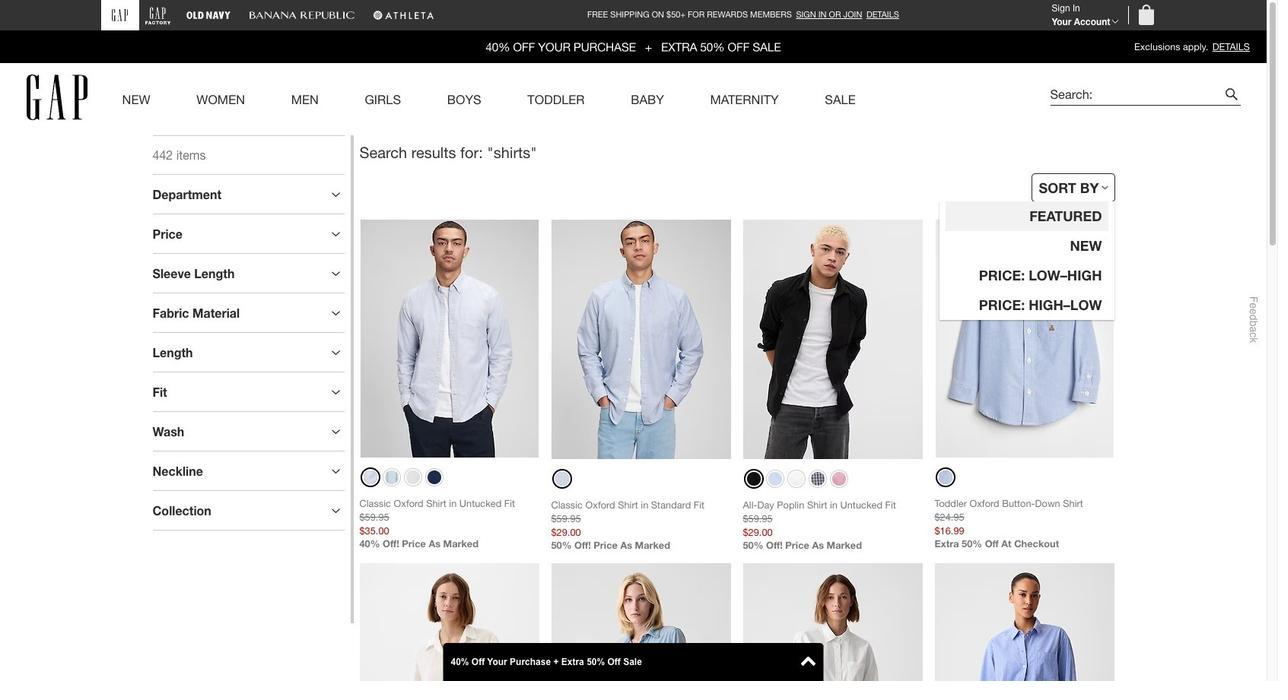 Task type: locate. For each thing, give the bounding box(es) containing it.
2 now $29.00 text field from the left
[[743, 527, 922, 540]]

None search field
[[1035, 76, 1240, 120]]

442 items in the product grid element
[[153, 149, 206, 162]]

gap factory image
[[145, 6, 171, 25]]

1 was $59.95 text field from the left
[[551, 514, 581, 525]]

all-day poplin shirt in untucked fit image
[[743, 220, 922, 460]]

0 horizontal spatial now $29.00 text field
[[551, 527, 731, 540]]

Now $29.00 text field
[[551, 527, 731, 540], [743, 527, 922, 540]]

2 was $59.95 text field from the left
[[743, 514, 773, 525]]

toddler oxford button-down shirt image
[[935, 220, 1114, 458]]

list box
[[939, 202, 1114, 321]]

athleta image
[[372, 6, 434, 24]]

3 option from the top
[[945, 261, 1108, 291]]

now $29.00 text field for was $59.95 text field corresponding to the all-day poplin shirt in untucked fit image in the right of the page
[[743, 527, 922, 540]]

Was $59.95 text field
[[359, 512, 389, 524]]

open my account menu image
[[1111, 19, 1119, 24]]

1 now $29.00 text field from the left
[[551, 527, 731, 540]]

organic cotton big shirt image
[[935, 564, 1114, 682]]

Now $16.99 text field
[[935, 525, 1114, 539]]

Was $59.95 text field
[[551, 514, 581, 525], [743, 514, 773, 525]]

option
[[945, 202, 1108, 232], [945, 232, 1108, 261], [945, 261, 1108, 291], [945, 291, 1108, 321]]

0 horizontal spatial was $59.95 text field
[[551, 514, 581, 525]]

1 option from the top
[[945, 202, 1108, 232]]

1 horizontal spatial was $59.95 text field
[[743, 514, 773, 525]]

organic cotton perfect shirt image
[[743, 564, 922, 682]]

40% off your purchase image
[[0, 30, 1267, 63]]

gap image
[[112, 9, 128, 21]]

1 horizontal spatial now $29.00 text field
[[743, 527, 922, 540]]



Task type: vqa. For each thing, say whether or not it's contained in the screenshot.
Kids Softspun Long Sleeve Rib T-Shirt Image
no



Task type: describe. For each thing, give the bounding box(es) containing it.
2 option from the top
[[945, 232, 1108, 261]]

4 option from the top
[[945, 291, 1108, 321]]

now $29.00 text field for classic oxford shirt in standard fit image was $59.95 text field
[[551, 527, 731, 540]]

classic oxford shirt in untucked fit image
[[359, 220, 539, 458]]

organic cotton denim perfect shirt image
[[551, 564, 731, 682]]

gap logo image
[[26, 75, 88, 120]]

banana republic image
[[248, 6, 354, 24]]

100% linen boyfriend shirt image
[[359, 564, 539, 682]]

was $59.95 text field for classic oxford shirt in standard fit image
[[551, 514, 581, 525]]

was $59.95 text field for the all-day poplin shirt in untucked fit image in the right of the page
[[743, 514, 773, 525]]

search search field
[[1050, 83, 1221, 105]]

classic oxford shirt in standard fit image
[[551, 220, 731, 460]]

Now $35.00 text field
[[359, 525, 539, 539]]

old navy image
[[186, 6, 230, 24]]

Was $24.95 text field
[[935, 512, 964, 524]]



